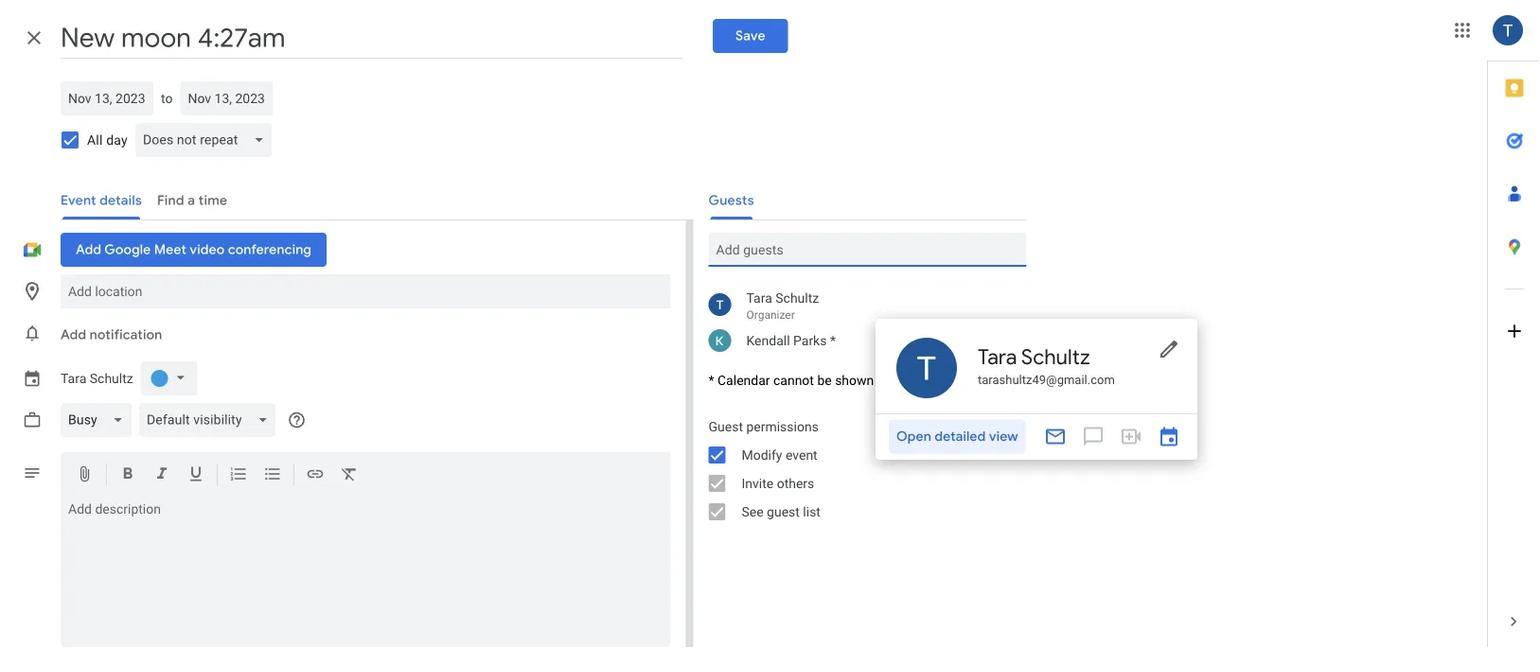 Task type: describe. For each thing, give the bounding box(es) containing it.
Description text field
[[61, 502, 671, 644]]

see
[[742, 504, 764, 520]]

kendall parks *
[[747, 333, 836, 348]]

bold image
[[118, 465, 137, 487]]

End date text field
[[188, 87, 266, 110]]

Guests text field
[[716, 233, 1019, 267]]

guests invited to this event. tree
[[694, 286, 1027, 356]]

parks
[[794, 333, 827, 348]]

tara schultz
[[61, 371, 133, 387]]

invite
[[742, 476, 774, 491]]

guest
[[709, 419, 743, 435]]

all
[[87, 132, 103, 148]]

schultz for tara schultz
[[90, 371, 133, 387]]

schultz for tara schultz organizer
[[776, 290, 819, 306]]

bulleted list image
[[263, 465, 282, 487]]

insert link image
[[306, 465, 325, 487]]

modify
[[742, 447, 783, 463]]

group containing guest permissions
[[694, 413, 1027, 526]]

* inside kendall parks tree item
[[830, 333, 836, 348]]

formatting options toolbar
[[61, 453, 671, 499]]

guest permissions
[[709, 419, 819, 435]]

Start date text field
[[68, 87, 146, 110]]

notification
[[90, 327, 162, 344]]

day
[[106, 132, 128, 148]]

underline image
[[187, 465, 205, 487]]

Title text field
[[61, 17, 683, 59]]

calendar
[[718, 373, 770, 388]]

information card element
[[876, 319, 1198, 460]]

modify event
[[742, 447, 818, 463]]



Task type: vqa. For each thing, say whether or not it's contained in the screenshot.
General "tree item"
no



Task type: locate. For each thing, give the bounding box(es) containing it.
others
[[777, 476, 815, 491]]

numbered list image
[[229, 465, 248, 487]]

kendall parks tree item
[[694, 326, 1027, 356]]

tara schultz organizer
[[747, 290, 819, 322]]

0 horizontal spatial schultz
[[90, 371, 133, 387]]

event
[[786, 447, 818, 463]]

see guest list
[[742, 504, 821, 520]]

group
[[694, 413, 1027, 526]]

Location text field
[[68, 275, 663, 309]]

0 vertical spatial *
[[830, 333, 836, 348]]

add
[[61, 327, 86, 344]]

remove formatting image
[[340, 465, 359, 487]]

None field
[[135, 123, 280, 157], [61, 403, 139, 437], [139, 403, 284, 437], [135, 123, 280, 157], [61, 403, 139, 437], [139, 403, 284, 437]]

tara
[[747, 290, 772, 306], [61, 371, 86, 387]]

tara down add
[[61, 371, 86, 387]]

be
[[818, 373, 832, 388]]

save
[[736, 27, 766, 45]]

schultz down add notification
[[90, 371, 133, 387]]

kendall
[[747, 333, 790, 348]]

cannot
[[774, 373, 814, 388]]

italic image
[[152, 465, 171, 487]]

tara up organizer
[[747, 290, 772, 306]]

0 vertical spatial schultz
[[776, 290, 819, 306]]

* calendar cannot be shown
[[709, 373, 874, 388]]

schultz inside tara schultz organizer
[[776, 290, 819, 306]]

1 horizontal spatial *
[[830, 333, 836, 348]]

*
[[830, 333, 836, 348], [709, 373, 714, 388]]

1 horizontal spatial tara
[[747, 290, 772, 306]]

schultz up organizer
[[776, 290, 819, 306]]

0 horizontal spatial *
[[709, 373, 714, 388]]

0 horizontal spatial tara
[[61, 371, 86, 387]]

all day
[[87, 132, 128, 148]]

0 vertical spatial tara
[[747, 290, 772, 306]]

to
[[161, 90, 173, 106]]

add notification
[[61, 327, 162, 344]]

tab list
[[1489, 62, 1541, 596]]

invite others
[[742, 476, 815, 491]]

* right "parks"
[[830, 333, 836, 348]]

permissions
[[747, 419, 819, 435]]

list
[[803, 504, 821, 520]]

* left calendar
[[709, 373, 714, 388]]

guest
[[767, 504, 800, 520]]

shown
[[835, 373, 874, 388]]

1 vertical spatial *
[[709, 373, 714, 388]]

tara schultz, organizer tree item
[[694, 286, 1027, 326]]

tara for tara schultz
[[61, 371, 86, 387]]

1 vertical spatial schultz
[[90, 371, 133, 387]]

tara for tara schultz organizer
[[747, 290, 772, 306]]

schultz
[[776, 290, 819, 306], [90, 371, 133, 387]]

organizer
[[747, 309, 795, 322]]

1 vertical spatial tara
[[61, 371, 86, 387]]

tara inside tara schultz organizer
[[747, 290, 772, 306]]

add notification button
[[53, 312, 170, 358]]

save button
[[713, 19, 788, 53]]

1 horizontal spatial schultz
[[776, 290, 819, 306]]



